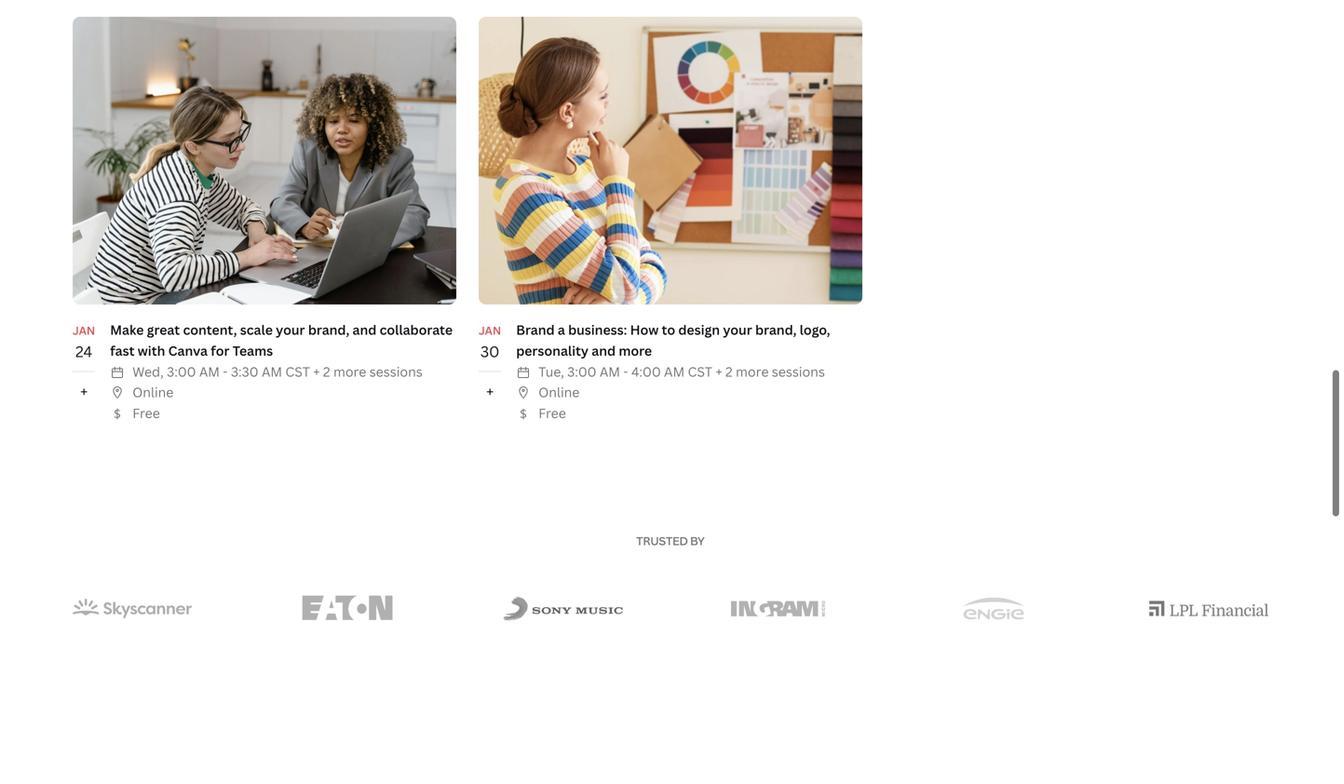 Task type: locate. For each thing, give the bounding box(es) containing it.
sessions down collaborate on the left top
[[370, 363, 423, 380]]

sessions
[[370, 363, 423, 380], [772, 363, 825, 380]]

1 horizontal spatial online
[[539, 384, 580, 401]]

2 2 from the left
[[726, 363, 733, 380]]

design
[[679, 321, 720, 339]]

0 horizontal spatial sessions
[[370, 363, 423, 380]]

trusted by
[[637, 533, 705, 549]]

1 horizontal spatial jan
[[479, 323, 501, 338]]

free down tue, at the left of page
[[539, 404, 566, 422]]

3:00 down the canva
[[167, 363, 196, 380]]

1 horizontal spatial sessions
[[772, 363, 825, 380]]

- left the "3:30"
[[223, 363, 228, 380]]

- left 4:00
[[624, 363, 629, 380]]

your
[[276, 321, 305, 339], [723, 321, 753, 339]]

1 horizontal spatial more
[[619, 342, 652, 360]]

canva
[[168, 342, 208, 360]]

brand a business: how to design your brand, logo, personality and more link
[[516, 321, 831, 360]]

-
[[223, 363, 228, 380], [624, 363, 629, 380]]

3:00
[[167, 363, 196, 380], [568, 363, 597, 380]]

free down 'wed,'
[[133, 404, 160, 422]]

+
[[313, 363, 320, 380], [716, 363, 723, 380], [80, 381, 88, 401], [486, 381, 494, 401]]

0 horizontal spatial brand,
[[308, 321, 350, 339]]

0 horizontal spatial more
[[334, 363, 366, 380]]

1 horizontal spatial brand,
[[756, 321, 797, 339]]

brand, left logo,
[[756, 321, 797, 339]]

brand, up 'wed, 3:00 am - 3:30 am cst + 2 more sessions'
[[308, 321, 350, 339]]

tue, 3:00 am - 4:00 am cst + 2 more sessions
[[539, 363, 825, 380]]

jan up 30
[[479, 323, 501, 338]]

more down make great content, scale your brand, and collaborate fast with canva for teams link
[[334, 363, 366, 380]]

cst
[[286, 363, 310, 380], [688, 363, 713, 380]]

1 vertical spatial and
[[592, 342, 616, 360]]

and
[[353, 321, 377, 339], [592, 342, 616, 360]]

2 online from the left
[[539, 384, 580, 401]]

3:30
[[231, 363, 259, 380]]

your right scale
[[276, 321, 305, 339]]

1 free from the left
[[133, 404, 160, 422]]

2 free from the left
[[539, 404, 566, 422]]

and inside 'make great content, scale your brand, and collaborate fast with canva for teams'
[[353, 321, 377, 339]]

3 am from the left
[[600, 363, 620, 380]]

free
[[133, 404, 160, 422], [539, 404, 566, 422]]

online down tue, at the left of page
[[539, 384, 580, 401]]

and down business:
[[592, 342, 616, 360]]

1 horizontal spatial -
[[624, 363, 629, 380]]

0 horizontal spatial jan
[[73, 323, 95, 338]]

1 horizontal spatial free
[[539, 404, 566, 422]]

am right 4:00
[[664, 363, 685, 380]]

teams
[[233, 342, 273, 360]]

sony music image
[[504, 597, 623, 621]]

cst for 24
[[286, 363, 310, 380]]

1 your from the left
[[276, 321, 305, 339]]

1 sessions from the left
[[370, 363, 423, 380]]

1 3:00 from the left
[[167, 363, 196, 380]]

0 horizontal spatial -
[[223, 363, 228, 380]]

brand
[[516, 321, 555, 339]]

more
[[619, 342, 652, 360], [334, 363, 366, 380], [736, 363, 769, 380]]

eaton image
[[303, 596, 393, 622]]

2 your from the left
[[723, 321, 753, 339]]

logo,
[[800, 321, 831, 339]]

2 down make great content, scale your brand, and collaborate fast with canva for teams link
[[323, 363, 330, 380]]

0 horizontal spatial online
[[133, 384, 174, 401]]

cst down brand a business: how to design your brand, logo, personality and more in the top of the page
[[688, 363, 713, 380]]

2 am from the left
[[262, 363, 282, 380]]

am down for at the left top of the page
[[199, 363, 220, 380]]

1 horizontal spatial 3:00
[[568, 363, 597, 380]]

brand, inside 'make great content, scale your brand, and collaborate fast with canva for teams'
[[308, 321, 350, 339]]

and left collaborate on the left top
[[353, 321, 377, 339]]

jan up 24
[[73, 323, 95, 338]]

0 horizontal spatial 3:00
[[167, 363, 196, 380]]

3:00 right tue, at the left of page
[[568, 363, 597, 380]]

more down brand a business: how to design your brand, logo, personality and more link
[[736, 363, 769, 380]]

jan
[[73, 323, 95, 338], [479, 323, 501, 338]]

online
[[133, 384, 174, 401], [539, 384, 580, 401]]

am
[[199, 363, 220, 380], [262, 363, 282, 380], [600, 363, 620, 380], [664, 363, 685, 380]]

1 brand, from the left
[[308, 321, 350, 339]]

2 horizontal spatial more
[[736, 363, 769, 380]]

more for 24
[[334, 363, 366, 380]]

2 cst from the left
[[688, 363, 713, 380]]

1 horizontal spatial 2
[[726, 363, 733, 380]]

4 am from the left
[[664, 363, 685, 380]]

2 sessions from the left
[[772, 363, 825, 380]]

0 horizontal spatial and
[[353, 321, 377, 339]]

2
[[323, 363, 330, 380], [726, 363, 733, 380]]

great
[[147, 321, 180, 339]]

am left 4:00
[[600, 363, 620, 380]]

jan 24
[[73, 323, 95, 362]]

and inside brand a business: how to design your brand, logo, personality and more
[[592, 342, 616, 360]]

online down 'wed,'
[[133, 384, 174, 401]]

1 am from the left
[[199, 363, 220, 380]]

2 - from the left
[[624, 363, 629, 380]]

1 horizontal spatial cst
[[688, 363, 713, 380]]

0 horizontal spatial free
[[133, 404, 160, 422]]

cst down make great content, scale your brand, and collaborate fast with canva for teams link
[[286, 363, 310, 380]]

brand,
[[308, 321, 350, 339], [756, 321, 797, 339]]

1 - from the left
[[223, 363, 228, 380]]

trusted
[[637, 533, 688, 549]]

2 3:00 from the left
[[568, 363, 597, 380]]

1 horizontal spatial and
[[592, 342, 616, 360]]

sessions down logo,
[[772, 363, 825, 380]]

business:
[[568, 321, 627, 339]]

free for 24
[[133, 404, 160, 422]]

0 vertical spatial and
[[353, 321, 377, 339]]

2 brand, from the left
[[756, 321, 797, 339]]

1 online from the left
[[133, 384, 174, 401]]

30
[[481, 342, 500, 362]]

personality
[[516, 342, 589, 360]]

1 2 from the left
[[323, 363, 330, 380]]

sessions for 30
[[772, 363, 825, 380]]

0 horizontal spatial 2
[[323, 363, 330, 380]]

2 jan from the left
[[479, 323, 501, 338]]

1 cst from the left
[[286, 363, 310, 380]]

2 down brand a business: how to design your brand, logo, personality and more in the top of the page
[[726, 363, 733, 380]]

1 horizontal spatial your
[[723, 321, 753, 339]]

more down how
[[619, 342, 652, 360]]

1 jan from the left
[[73, 323, 95, 338]]

+ down 24
[[80, 381, 88, 401]]

your right design
[[723, 321, 753, 339]]

more inside brand a business: how to design your brand, logo, personality and more
[[619, 342, 652, 360]]

make great content, scale your brand, and collaborate fast with canva for teams
[[110, 321, 453, 360]]

am right the "3:30"
[[262, 363, 282, 380]]

0 horizontal spatial cst
[[286, 363, 310, 380]]

0 horizontal spatial your
[[276, 321, 305, 339]]



Task type: describe. For each thing, give the bounding box(es) containing it.
lpl financial image
[[1150, 601, 1269, 617]]

online for 30
[[539, 384, 580, 401]]

online for 24
[[133, 384, 174, 401]]

tue,
[[539, 363, 564, 380]]

24
[[76, 342, 92, 362]]

+ down 30
[[486, 381, 494, 401]]

to
[[662, 321, 676, 339]]

by
[[691, 533, 705, 549]]

jan for 30
[[479, 323, 501, 338]]

collaborate
[[380, 321, 453, 339]]

+ down design
[[716, 363, 723, 380]]

sessions for 24
[[370, 363, 423, 380]]

your inside 'make great content, scale your brand, and collaborate fast with canva for teams'
[[276, 321, 305, 339]]

3:00 for 30
[[568, 363, 597, 380]]

+ down make great content, scale your brand, and collaborate fast with canva for teams link
[[313, 363, 320, 380]]

free for 30
[[539, 404, 566, 422]]

scale
[[240, 321, 273, 339]]

wed, 3:00 am - 3:30 am cst + 2 more sessions
[[133, 363, 423, 380]]

for
[[211, 342, 230, 360]]

3:00 for 24
[[167, 363, 196, 380]]

engie image
[[963, 598, 1025, 620]]

2 for 24
[[323, 363, 330, 380]]

jan for 24
[[73, 323, 95, 338]]

4:00
[[632, 363, 661, 380]]

skyscanner image
[[73, 599, 192, 619]]

- for 24
[[223, 363, 228, 380]]

make great content, scale your brand, and collaborate fast with canva for teams link
[[110, 321, 453, 360]]

fast
[[110, 342, 135, 360]]

wed,
[[133, 363, 164, 380]]

brand, inside brand a business: how to design your brand, logo, personality and more
[[756, 321, 797, 339]]

with
[[138, 342, 165, 360]]

make
[[110, 321, 144, 339]]

2 for 30
[[726, 363, 733, 380]]

content,
[[183, 321, 237, 339]]

brand a business: how to design your brand, logo, personality and more
[[516, 321, 831, 360]]

- for 30
[[624, 363, 629, 380]]

ingram miro image
[[732, 601, 826, 617]]

a
[[558, 321, 565, 339]]

your inside brand a business: how to design your brand, logo, personality and more
[[723, 321, 753, 339]]

how
[[630, 321, 659, 339]]

cst for 30
[[688, 363, 713, 380]]

more for 30
[[736, 363, 769, 380]]

jan 30
[[479, 323, 501, 362]]



Task type: vqa. For each thing, say whether or not it's contained in the screenshot.
"a"
yes



